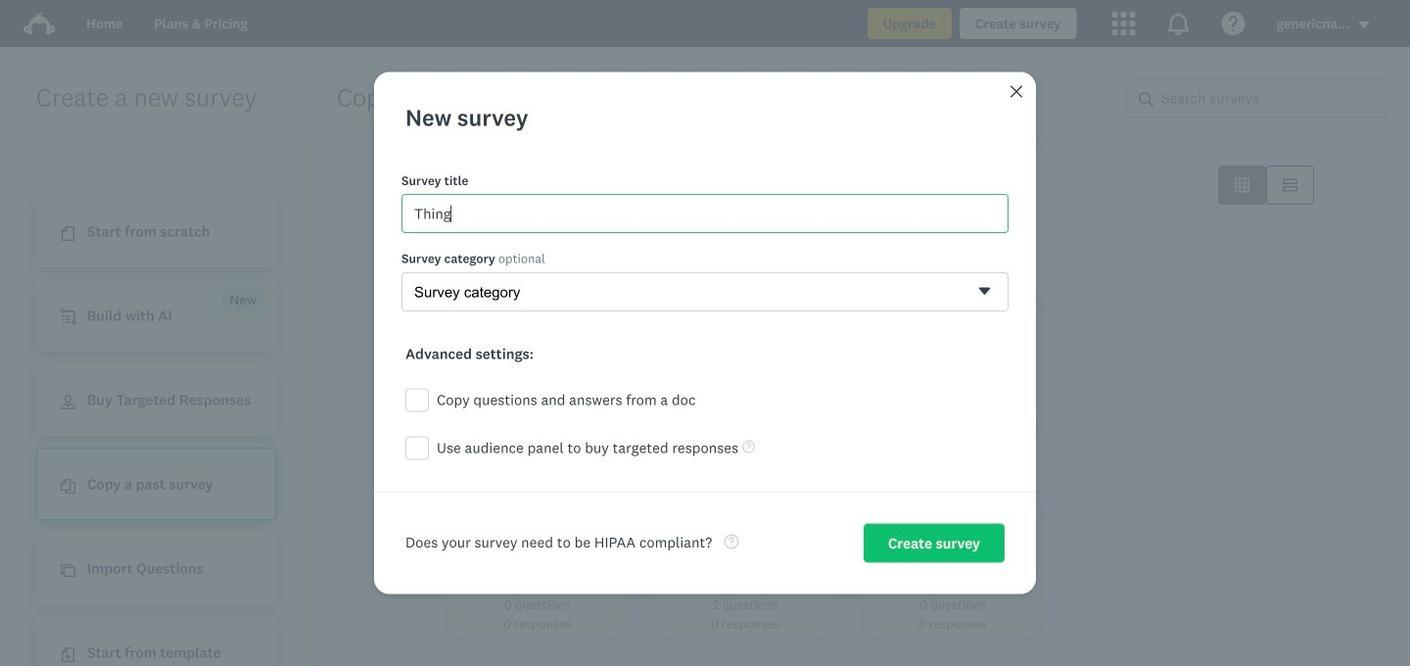Task type: locate. For each thing, give the bounding box(es) containing it.
Search surveys field
[[1154, 79, 1386, 117]]

starfilled image
[[571, 178, 586, 192], [598, 306, 613, 320], [806, 306, 821, 320]]

starfilled image
[[1014, 512, 1028, 527]]

documentplus image
[[61, 648, 75, 662]]

grid image
[[1235, 178, 1250, 192]]

dialog
[[374, 72, 1036, 594]]

dropdown arrow icon image
[[1358, 18, 1371, 32], [1359, 22, 1370, 28]]

Survey name field
[[402, 194, 1009, 233]]

0 horizontal spatial starfilled image
[[571, 178, 586, 192]]

brand logo image
[[24, 8, 55, 39], [24, 12, 55, 35]]

products icon image
[[1112, 12, 1136, 35], [1112, 12, 1136, 35]]



Task type: vqa. For each thing, say whether or not it's contained in the screenshot.
the leftmost Help icon
yes



Task type: describe. For each thing, give the bounding box(es) containing it.
help image
[[724, 534, 739, 549]]

document image
[[61, 226, 75, 241]]

2 horizontal spatial starfilled image
[[806, 306, 821, 320]]

close image
[[1009, 84, 1025, 99]]

1 brand logo image from the top
[[24, 8, 55, 39]]

close image
[[1011, 86, 1023, 97]]

textboxmultiple image
[[1283, 178, 1298, 192]]

clone image
[[61, 563, 75, 578]]

help image
[[743, 440, 755, 453]]

notification center icon image
[[1167, 12, 1191, 35]]

user image
[[61, 395, 75, 410]]

help icon image
[[1222, 12, 1246, 35]]

documentclone image
[[61, 479, 75, 494]]

1 horizontal spatial starfilled image
[[598, 306, 613, 320]]

2 brand logo image from the top
[[24, 12, 55, 35]]

search image
[[1139, 92, 1154, 107]]



